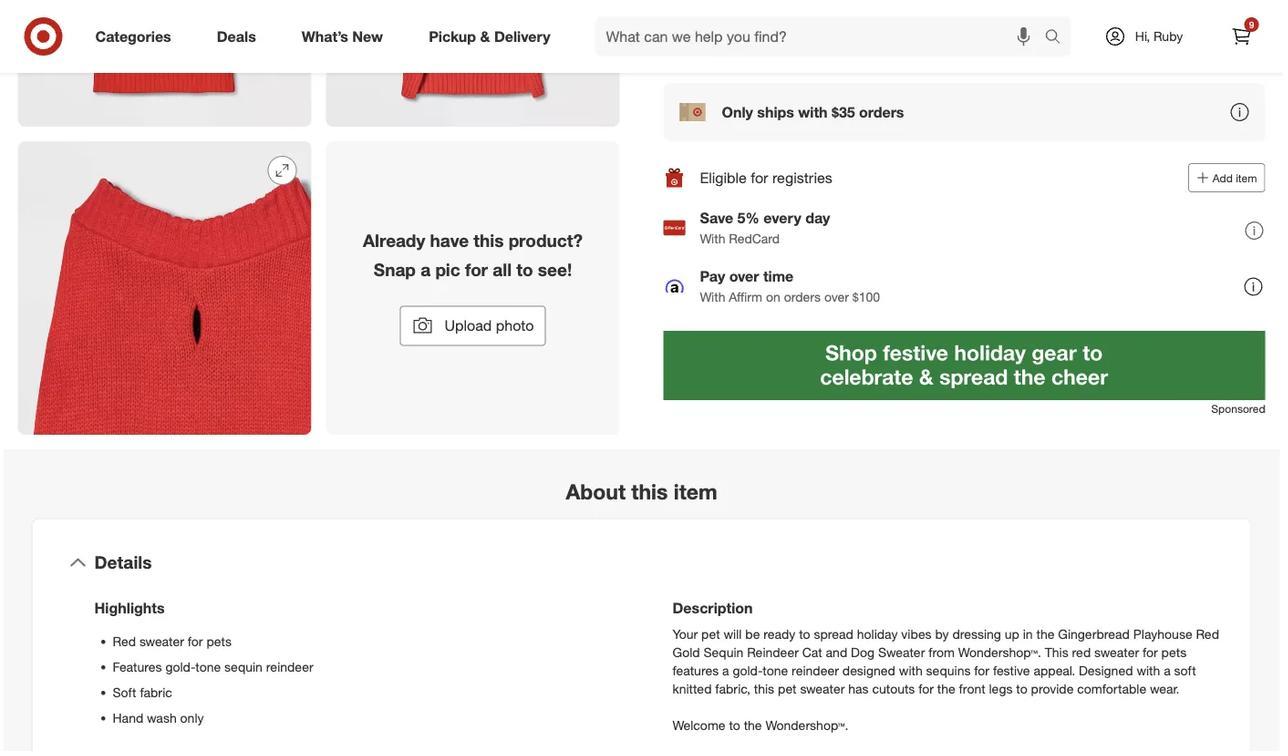 Task type: describe. For each thing, give the bounding box(es) containing it.
save 5% every day with redcard
[[700, 209, 831, 246]]

ready
[[764, 626, 796, 642]]

highlights
[[94, 600, 165, 618]]

features gold-tone sequin reindeer
[[113, 659, 314, 675]]

new
[[353, 27, 383, 45]]

ships
[[758, 103, 795, 121]]

deals link
[[201, 16, 279, 57]]

registries
[[773, 169, 833, 187]]

deals
[[217, 27, 256, 45]]

every
[[764, 209, 802, 227]]

by
[[936, 626, 949, 642]]

gold- inside "your pet will be ready to spread holiday vibes by dressing up in the gingerbread playhouse red gold sequin reindeer cat and dog sweater from wondershop™. this red sweater for pets features a gold-tone reindeer designed with sequins for festive appeal. designed with a soft knitted fabric, this pet sweater has cutouts for the front legs to provide comfortable wear."
[[733, 663, 763, 679]]

image gallery element
[[18, 0, 620, 441]]

2 horizontal spatial the
[[1037, 626, 1055, 642]]

What can we help you find? suggestions appear below search field
[[595, 16, 1050, 57]]

hi, ruby
[[1136, 28, 1184, 44]]

gold
[[673, 645, 700, 661]]

front
[[959, 681, 986, 697]]

affirm
[[729, 289, 763, 305]]

will
[[724, 626, 742, 642]]

gingerbread playhouse red gold sequin reindeer cat and dog sweater - wondershop™, 3 of 5 image
[[326, 0, 620, 127]]

with inside pay over time with affirm on orders over $100
[[700, 289, 726, 305]]

pickup & delivery link
[[413, 16, 573, 57]]

all
[[493, 259, 512, 280]]

2 horizontal spatial with
[[1137, 663, 1161, 679]]

gingerbread playhouse red gold sequin reindeer cat and dog sweater - wondershop™, 4 of 5 image
[[18, 141, 312, 435]]

$100
[[853, 289, 880, 305]]

spread
[[814, 626, 854, 642]]

dressing
[[953, 626, 1002, 642]]

categories link
[[80, 16, 194, 57]]

0 horizontal spatial pets
[[207, 634, 232, 650]]

wear.
[[1151, 681, 1180, 697]]

what's new link
[[286, 16, 406, 57]]

in
[[1023, 626, 1033, 642]]

0 horizontal spatial sweater
[[140, 634, 184, 650]]

details
[[94, 553, 152, 574]]

reindeer inside "your pet will be ready to spread holiday vibes by dressing up in the gingerbread playhouse red gold sequin reindeer cat and dog sweater from wondershop™. this red sweater for pets features a gold-tone reindeer designed with sequins for festive appeal. designed with a soft knitted fabric, this pet sweater has cutouts for the front legs to provide comfortable wear."
[[792, 663, 839, 679]]

details button
[[47, 534, 1237, 593]]

&
[[480, 27, 490, 45]]

comfortable
[[1078, 681, 1147, 697]]

to down festive at bottom right
[[1017, 681, 1028, 697]]

this
[[1045, 645, 1069, 661]]

sequin
[[225, 659, 263, 675]]

day
[[806, 209, 831, 227]]

5%
[[738, 209, 760, 227]]

holiday
[[857, 626, 898, 642]]

be
[[746, 626, 760, 642]]

search
[[1037, 29, 1081, 47]]

1 horizontal spatial with
[[899, 663, 923, 679]]

eligible for registries
[[700, 169, 833, 187]]

with inside save 5% every day with redcard
[[700, 230, 726, 246]]

to inside already have this product? snap a pic for all to see!
[[517, 259, 533, 280]]

2 vertical spatial the
[[744, 718, 762, 734]]

provide
[[1032, 681, 1074, 697]]

a inside already have this product? snap a pic for all to see!
[[421, 259, 431, 280]]

features
[[673, 663, 719, 679]]

1 horizontal spatial over
[[825, 289, 849, 305]]

1 vertical spatial the
[[938, 681, 956, 697]]

designed
[[843, 663, 896, 679]]

upload photo
[[445, 317, 534, 335]]

upload
[[445, 317, 492, 335]]

this inside "your pet will be ready to spread holiday vibes by dressing up in the gingerbread playhouse red gold sequin reindeer cat and dog sweater from wondershop™. this red sweater for pets features a gold-tone reindeer designed with sequins for festive appeal. designed with a soft knitted fabric, this pet sweater has cutouts for the front legs to provide comfortable wear."
[[754, 681, 775, 697]]

sequins
[[927, 663, 971, 679]]

from
[[929, 645, 955, 661]]

pic
[[436, 259, 460, 280]]

only
[[722, 103, 754, 121]]

9
[[1250, 19, 1255, 30]]

festive
[[993, 663, 1031, 679]]

orders inside pay over time with affirm on orders over $100
[[784, 289, 821, 305]]

vibes
[[902, 626, 932, 642]]

welcome to the wondershop™.
[[673, 718, 849, 734]]

redcard
[[729, 230, 780, 246]]

already have this product? snap a pic for all to see!
[[363, 230, 583, 280]]

add item button
[[1189, 163, 1266, 192]]

sequin
[[704, 645, 744, 661]]

search button
[[1037, 16, 1081, 60]]

designed
[[1079, 663, 1134, 679]]

knitted
[[673, 681, 712, 697]]

soft
[[1175, 663, 1197, 679]]

0 horizontal spatial tone
[[196, 659, 221, 675]]

fabric
[[140, 685, 172, 701]]

for inside already have this product? snap a pic for all to see!
[[465, 259, 488, 280]]

about this item
[[566, 479, 718, 505]]

red
[[1073, 645, 1091, 661]]

for up features gold-tone sequin reindeer
[[188, 634, 203, 650]]

pay over time with affirm on orders over $100
[[700, 268, 880, 305]]

your pet will be ready to spread holiday vibes by dressing up in the gingerbread playhouse red gold sequin reindeer cat and dog sweater from wondershop™. this red sweater for pets features a gold-tone reindeer designed with sequins for festive appeal. designed with a soft knitted fabric, this pet sweater has cutouts for the front legs to provide comfortable wear.
[[673, 626, 1220, 697]]

for up front
[[975, 663, 990, 679]]

have
[[430, 230, 469, 251]]

on
[[766, 289, 781, 305]]

pickup
[[429, 27, 476, 45]]

orders inside button
[[860, 103, 905, 121]]

what's
[[302, 27, 348, 45]]

product?
[[509, 230, 583, 251]]

0 horizontal spatial reindeer
[[266, 659, 314, 675]]



Task type: locate. For each thing, give the bounding box(es) containing it.
over up affirm
[[730, 268, 760, 286]]

eligible
[[700, 169, 747, 187]]

about
[[566, 479, 626, 505]]

0 vertical spatial item
[[1236, 171, 1258, 185]]

reindeer
[[747, 645, 799, 661]]

1 horizontal spatial the
[[938, 681, 956, 697]]

categories
[[95, 27, 171, 45]]

item right add
[[1236, 171, 1258, 185]]

description
[[673, 600, 753, 618]]

with inside button
[[799, 103, 828, 121]]

soft fabric
[[113, 685, 172, 701]]

photo
[[496, 317, 534, 335]]

your
[[673, 626, 698, 642]]

0 vertical spatial pet
[[702, 626, 720, 642]]

1 vertical spatial over
[[825, 289, 849, 305]]

orders right on
[[784, 289, 821, 305]]

to right all
[[517, 259, 533, 280]]

wondershop™.
[[959, 645, 1042, 661], [766, 718, 849, 734]]

pets inside "your pet will be ready to spread holiday vibes by dressing up in the gingerbread playhouse red gold sequin reindeer cat and dog sweater from wondershop™. this red sweater for pets features a gold-tone reindeer designed with sequins for festive appeal. designed with a soft knitted fabric, this pet sweater has cutouts for the front legs to provide comfortable wear."
[[1162, 645, 1187, 661]]

add item
[[1213, 171, 1258, 185]]

1 horizontal spatial item
[[1236, 171, 1258, 185]]

0 vertical spatial wondershop™.
[[959, 645, 1042, 661]]

tone inside "your pet will be ready to spread holiday vibes by dressing up in the gingerbread playhouse red gold sequin reindeer cat and dog sweater from wondershop™. this red sweater for pets features a gold-tone reindeer designed with sequins for festive appeal. designed with a soft knitted fabric, this pet sweater has cutouts for the front legs to provide comfortable wear."
[[763, 663, 788, 679]]

with down pay
[[700, 289, 726, 305]]

with down sweater
[[899, 663, 923, 679]]

1 horizontal spatial wondershop™.
[[959, 645, 1042, 661]]

0 vertical spatial with
[[700, 230, 726, 246]]

ruby
[[1154, 28, 1184, 44]]

the right in
[[1037, 626, 1055, 642]]

0 horizontal spatial wondershop™.
[[766, 718, 849, 734]]

a down sequin
[[723, 663, 730, 679]]

$35
[[832, 103, 856, 121]]

0 horizontal spatial this
[[474, 230, 504, 251]]

wondershop™. up festive at bottom right
[[959, 645, 1042, 661]]

red inside "your pet will be ready to spread holiday vibes by dressing up in the gingerbread playhouse red gold sequin reindeer cat and dog sweater from wondershop™. this red sweater for pets features a gold-tone reindeer designed with sequins for festive appeal. designed with a soft knitted fabric, this pet sweater has cutouts for the front legs to provide comfortable wear."
[[1197, 626, 1220, 642]]

a
[[421, 259, 431, 280], [723, 663, 730, 679], [1164, 663, 1171, 679]]

pets
[[207, 634, 232, 650], [1162, 645, 1187, 661]]

1 horizontal spatial pets
[[1162, 645, 1187, 661]]

save
[[700, 209, 734, 227]]

2 with from the top
[[700, 289, 726, 305]]

0 horizontal spatial gold-
[[166, 659, 196, 675]]

sweater up designed
[[1095, 645, 1140, 661]]

over
[[730, 268, 760, 286], [825, 289, 849, 305]]

a left pic
[[421, 259, 431, 280]]

sweater left has
[[801, 681, 845, 697]]

0 horizontal spatial red
[[113, 634, 136, 650]]

2 horizontal spatial this
[[754, 681, 775, 697]]

pet down reindeer
[[778, 681, 797, 697]]

dog
[[851, 645, 875, 661]]

wash
[[147, 710, 177, 726]]

0 horizontal spatial item
[[674, 479, 718, 505]]

this
[[474, 230, 504, 251], [632, 479, 668, 505], [754, 681, 775, 697]]

the down fabric,
[[744, 718, 762, 734]]

gingerbread
[[1059, 626, 1130, 642]]

pickup & delivery
[[429, 27, 551, 45]]

for left all
[[465, 259, 488, 280]]

1 horizontal spatial red
[[1197, 626, 1220, 642]]

2 horizontal spatial a
[[1164, 663, 1171, 679]]

0 vertical spatial the
[[1037, 626, 1055, 642]]

pet left will
[[702, 626, 720, 642]]

with
[[700, 230, 726, 246], [700, 289, 726, 305]]

0 horizontal spatial pet
[[702, 626, 720, 642]]

a left soft
[[1164, 663, 1171, 679]]

to right welcome
[[729, 718, 741, 734]]

hand wash only
[[113, 710, 204, 726]]

sweater
[[879, 645, 925, 661]]

upload photo button
[[400, 306, 546, 346]]

gingerbread playhouse red gold sequin reindeer cat and dog sweater - wondershop™, 2 of 5 image
[[18, 0, 312, 127]]

to up cat
[[799, 626, 811, 642]]

snap
[[374, 259, 416, 280]]

2 horizontal spatial sweater
[[1095, 645, 1140, 661]]

has
[[849, 681, 869, 697]]

hand
[[113, 710, 143, 726]]

playhouse
[[1134, 626, 1193, 642]]

1 horizontal spatial reindeer
[[792, 663, 839, 679]]

advertisement region
[[664, 331, 1266, 400]]

pay
[[700, 268, 726, 286]]

orders
[[860, 103, 905, 121], [784, 289, 821, 305]]

reindeer
[[266, 659, 314, 675], [792, 663, 839, 679]]

0 horizontal spatial orders
[[784, 289, 821, 305]]

0 vertical spatial orders
[[860, 103, 905, 121]]

0 vertical spatial this
[[474, 230, 504, 251]]

cutouts
[[873, 681, 915, 697]]

red up features
[[113, 634, 136, 650]]

sponsored
[[1212, 402, 1266, 416]]

item inside button
[[1236, 171, 1258, 185]]

wondershop™. inside "your pet will be ready to spread holiday vibes by dressing up in the gingerbread playhouse red gold sequin reindeer cat and dog sweater from wondershop™. this red sweater for pets features a gold-tone reindeer designed with sequins for festive appeal. designed with a soft knitted fabric, this pet sweater has cutouts for the front legs to provide comfortable wear."
[[959, 645, 1042, 661]]

this up all
[[474, 230, 504, 251]]

reindeer right 'sequin'
[[266, 659, 314, 675]]

sweater up features
[[140, 634, 184, 650]]

1 horizontal spatial gold-
[[733, 663, 763, 679]]

tone
[[196, 659, 221, 675], [763, 663, 788, 679]]

1 with from the top
[[700, 230, 726, 246]]

pets up features gold-tone sequin reindeer
[[207, 634, 232, 650]]

already
[[363, 230, 425, 251]]

for down playhouse
[[1143, 645, 1158, 661]]

orders right '$35'
[[860, 103, 905, 121]]

tone down reindeer
[[763, 663, 788, 679]]

item
[[1236, 171, 1258, 185], [674, 479, 718, 505]]

2 vertical spatial this
[[754, 681, 775, 697]]

hi,
[[1136, 28, 1151, 44]]

1 vertical spatial with
[[700, 289, 726, 305]]

this inside already have this product? snap a pic for all to see!
[[474, 230, 504, 251]]

red up soft
[[1197, 626, 1220, 642]]

this right the about
[[632, 479, 668, 505]]

1 vertical spatial pet
[[778, 681, 797, 697]]

see!
[[538, 259, 572, 280]]

1 vertical spatial item
[[674, 479, 718, 505]]

features
[[113, 659, 162, 675]]

1 vertical spatial this
[[632, 479, 668, 505]]

0 horizontal spatial a
[[421, 259, 431, 280]]

tone left 'sequin'
[[196, 659, 221, 675]]

red
[[1197, 626, 1220, 642], [113, 634, 136, 650]]

over left $100
[[825, 289, 849, 305]]

and
[[826, 645, 848, 661]]

pets up soft
[[1162, 645, 1187, 661]]

what's new
[[302, 27, 383, 45]]

1 horizontal spatial this
[[632, 479, 668, 505]]

gold-
[[166, 659, 196, 675], [733, 663, 763, 679]]

add
[[1213, 171, 1233, 185]]

1 horizontal spatial tone
[[763, 663, 788, 679]]

with left '$35'
[[799, 103, 828, 121]]

0 horizontal spatial with
[[799, 103, 828, 121]]

cat
[[803, 645, 823, 661]]

1 vertical spatial wondershop™.
[[766, 718, 849, 734]]

gold- up fabric,
[[733, 663, 763, 679]]

for right eligible at the top of the page
[[751, 169, 769, 187]]

the down the sequins
[[938, 681, 956, 697]]

9 link
[[1222, 16, 1262, 57]]

with
[[799, 103, 828, 121], [899, 663, 923, 679], [1137, 663, 1161, 679]]

1 horizontal spatial orders
[[860, 103, 905, 121]]

0 horizontal spatial over
[[730, 268, 760, 286]]

fabric,
[[716, 681, 751, 697]]

1 horizontal spatial pet
[[778, 681, 797, 697]]

1 horizontal spatial a
[[723, 663, 730, 679]]

for down the sequins
[[919, 681, 934, 697]]

only ships with $35 orders button
[[664, 83, 1266, 141]]

legs
[[989, 681, 1013, 697]]

red sweater for pets
[[113, 634, 232, 650]]

0 horizontal spatial the
[[744, 718, 762, 734]]

reindeer down cat
[[792, 663, 839, 679]]

only ships with $35 orders
[[722, 103, 905, 121]]

this right fabric,
[[754, 681, 775, 697]]

with up "wear." on the bottom right of page
[[1137, 663, 1161, 679]]

item up details dropdown button
[[674, 479, 718, 505]]

1 vertical spatial orders
[[784, 289, 821, 305]]

wondershop™. down has
[[766, 718, 849, 734]]

gold- down red sweater for pets
[[166, 659, 196, 675]]

1 horizontal spatial sweater
[[801, 681, 845, 697]]

sweater
[[140, 634, 184, 650], [1095, 645, 1140, 661], [801, 681, 845, 697]]

only
[[180, 710, 204, 726]]

time
[[764, 268, 794, 286]]

with down save
[[700, 230, 726, 246]]

0 vertical spatial over
[[730, 268, 760, 286]]



Task type: vqa. For each thing, say whether or not it's contained in the screenshot.
search button
yes



